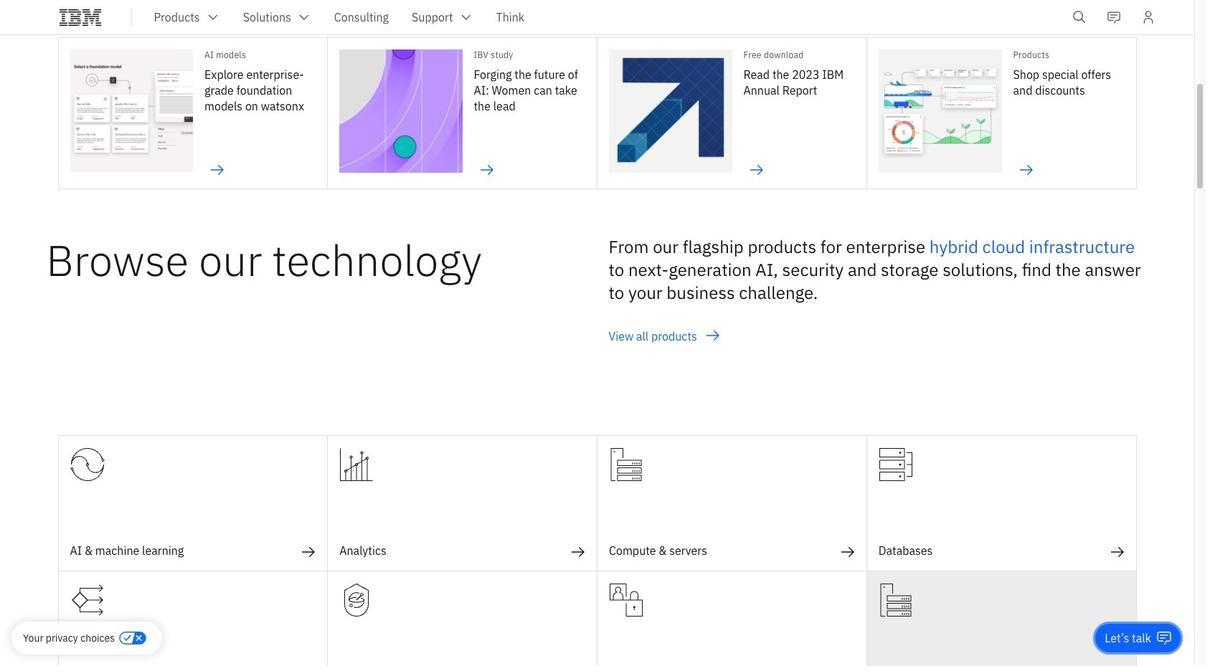 Task type: describe. For each thing, give the bounding box(es) containing it.
your privacy choices element
[[23, 631, 115, 647]]

let's talk element
[[1105, 631, 1152, 647]]



Task type: vqa. For each thing, say whether or not it's contained in the screenshot.
Let's talk "Element"
yes



